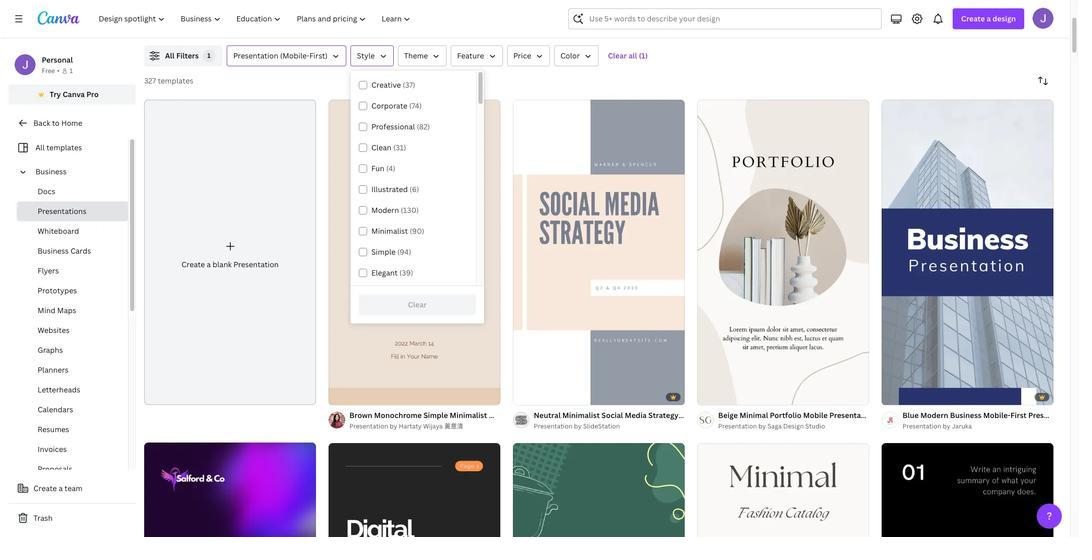 Task type: locate. For each thing, give the bounding box(es) containing it.
by left jaruka
[[943, 422, 951, 431]]

create left blank
[[182, 260, 205, 270]]

1 horizontal spatial templates
[[158, 76, 193, 86]]

all templates link
[[15, 138, 122, 158]]

0 vertical spatial business
[[36, 167, 67, 177]]

0 horizontal spatial first
[[516, 411, 532, 421]]

by left saga
[[759, 422, 766, 431]]

Search search field
[[590, 9, 875, 29]]

1 by from the left
[[390, 422, 397, 431]]

jaruka
[[952, 422, 972, 431]]

(37)
[[403, 80, 415, 90]]

clear left all
[[608, 51, 627, 61]]

brown monochrome simple minimalist mobile-first presentation presentation by hartaty wijaya 黃意清
[[350, 411, 580, 431]]

2 horizontal spatial 1
[[889, 393, 892, 401]]

business
[[36, 167, 67, 177], [38, 246, 69, 256], [950, 411, 982, 421]]

a for design
[[987, 14, 991, 24]]

1 first from the left
[[516, 411, 532, 421]]

neutral minimalist social media strategy mobile-first presentation link
[[534, 410, 771, 422]]

minimalist up simple (94)
[[372, 226, 408, 236]]

0 vertical spatial simple
[[372, 247, 396, 257]]

docs link
[[17, 182, 128, 202]]

create
[[962, 14, 985, 24], [182, 260, 205, 270], [33, 484, 57, 494]]

1 horizontal spatial mobile-
[[681, 411, 708, 421]]

mind
[[38, 306, 55, 316]]

by
[[390, 422, 397, 431], [574, 422, 582, 431], [759, 422, 766, 431], [943, 422, 951, 431]]

create left design
[[962, 14, 985, 24]]

a inside button
[[59, 484, 63, 494]]

0 vertical spatial templates
[[158, 76, 193, 86]]

2 vertical spatial create
[[33, 484, 57, 494]]

3 first from the left
[[1011, 411, 1027, 421]]

templates for 327 templates
[[158, 76, 193, 86]]

1 vertical spatial clear
[[408, 300, 427, 310]]

neutral minimalist social media strategy mobile-first presentation image
[[513, 100, 685, 405]]

theme
[[404, 51, 428, 61]]

0 horizontal spatial templates
[[46, 143, 82, 153]]

templates right 327
[[158, 76, 193, 86]]

simple
[[372, 247, 396, 257], [424, 411, 448, 421]]

2 horizontal spatial minimalist
[[563, 411, 600, 421]]

1 vertical spatial modern
[[921, 411, 949, 421]]

a for blank
[[207, 260, 211, 270]]

0 horizontal spatial simple
[[372, 247, 396, 257]]

1 vertical spatial 1
[[69, 66, 73, 75]]

simple left (94)
[[372, 247, 396, 257]]

business cards link
[[17, 241, 128, 261]]

1 horizontal spatial simple
[[424, 411, 448, 421]]

modern down illustrated
[[372, 205, 399, 215]]

all for all templates
[[36, 143, 45, 153]]

3 by from the left
[[759, 422, 766, 431]]

brown monochrome simple minimalist mobile-first presentation image
[[329, 100, 501, 405]]

1 horizontal spatial a
[[207, 260, 211, 270]]

by down monochrome
[[390, 422, 397, 431]]

mobile- left neutral
[[489, 411, 516, 421]]

1 vertical spatial business
[[38, 246, 69, 256]]

first inside brown monochrome simple minimalist mobile-first presentation presentation by hartaty wijaya 黃意清
[[516, 411, 532, 421]]

social
[[602, 411, 623, 421]]

whiteboard
[[38, 226, 79, 236]]

whiteboard link
[[17, 222, 128, 241]]

4 by from the left
[[943, 422, 951, 431]]

clean
[[372, 143, 392, 153]]

a left team on the bottom left of the page
[[59, 484, 63, 494]]

resumes link
[[17, 420, 128, 440]]

home
[[61, 118, 82, 128]]

green and yellow creative restaurant promotion mobile first presentation image
[[513, 444, 685, 538]]

1 vertical spatial create
[[182, 260, 205, 270]]

a left blank
[[207, 260, 211, 270]]

(90)
[[410, 226, 425, 236]]

team
[[65, 484, 83, 494]]

2 horizontal spatial first
[[1011, 411, 1027, 421]]

0 vertical spatial create
[[962, 14, 985, 24]]

0 horizontal spatial mobile-
[[489, 411, 516, 421]]

brown monochrome simple minimalist mobile-first presentation link
[[350, 410, 580, 422]]

invoices link
[[17, 440, 128, 460]]

websites link
[[17, 321, 128, 341]]

neutral
[[534, 411, 561, 421]]

0 vertical spatial all
[[165, 51, 175, 61]]

templates down back to home
[[46, 143, 82, 153]]

presentation
[[233, 51, 278, 61], [234, 260, 279, 270], [534, 411, 580, 421], [726, 411, 771, 421], [830, 411, 876, 421], [1029, 411, 1075, 421], [350, 422, 388, 431], [534, 422, 573, 431], [718, 422, 757, 431], [903, 422, 942, 431]]

•
[[57, 66, 60, 75]]

0 vertical spatial 1
[[207, 51, 211, 60]]

None search field
[[569, 8, 882, 29]]

0 horizontal spatial modern
[[372, 205, 399, 215]]

presentation by jaruka link
[[903, 422, 1054, 432]]

elegant
[[372, 268, 398, 278]]

0 vertical spatial clear
[[608, 51, 627, 61]]

create for create a team
[[33, 484, 57, 494]]

free
[[42, 66, 55, 75]]

0 horizontal spatial a
[[59, 484, 63, 494]]

1 vertical spatial all
[[36, 143, 45, 153]]

business up jaruka
[[950, 411, 982, 421]]

create a team
[[33, 484, 83, 494]]

all
[[165, 51, 175, 61], [36, 143, 45, 153]]

1 vertical spatial simple
[[424, 411, 448, 421]]

trash
[[33, 514, 53, 524]]

strategy
[[649, 411, 679, 421]]

simple up wijaya
[[424, 411, 448, 421]]

2 vertical spatial 1
[[889, 393, 892, 401]]

minimalist fashion brand catalog mobile presentation image
[[698, 444, 870, 538]]

presentation by slidestation link
[[534, 422, 685, 432]]

mobile-
[[489, 411, 516, 421], [681, 411, 708, 421], [984, 411, 1011, 421]]

2 horizontal spatial create
[[962, 14, 985, 24]]

modern (130)
[[372, 205, 419, 215]]

letterheads
[[38, 385, 80, 395]]

1 horizontal spatial 1
[[207, 51, 211, 60]]

templates for all templates
[[46, 143, 82, 153]]

clear inside "button"
[[408, 300, 427, 310]]

mobile
[[804, 411, 828, 421]]

clear down (39)
[[408, 300, 427, 310]]

327
[[144, 76, 156, 86]]

2 vertical spatial a
[[59, 484, 63, 494]]

2 mobile- from the left
[[681, 411, 708, 421]]

templates inside all templates link
[[46, 143, 82, 153]]

1 horizontal spatial modern
[[921, 411, 949, 421]]

business for business
[[36, 167, 67, 177]]

create inside dropdown button
[[962, 14, 985, 24]]

by left slidestation
[[574, 422, 582, 431]]

graphs
[[38, 345, 63, 355]]

pro
[[87, 89, 99, 99]]

1 mobile- from the left
[[489, 411, 516, 421]]

1 vertical spatial a
[[207, 260, 211, 270]]

1 of 15
[[889, 393, 910, 401]]

clear for clear
[[408, 300, 427, 310]]

free •
[[42, 66, 60, 75]]

mobile- inside brown monochrome simple minimalist mobile-first presentation presentation by hartaty wijaya 黃意清
[[489, 411, 516, 421]]

clear for clear all (1)
[[608, 51, 627, 61]]

wijaya
[[423, 422, 443, 431]]

minimalist
[[372, 226, 408, 236], [450, 411, 487, 421], [563, 411, 600, 421]]

create inside button
[[33, 484, 57, 494]]

mobile- right strategy
[[681, 411, 708, 421]]

minimalist inside neutral minimalist social media strategy mobile-first presentation presentation by slidestation
[[563, 411, 600, 421]]

business up docs
[[36, 167, 67, 177]]

0 horizontal spatial create
[[33, 484, 57, 494]]

a left design
[[987, 14, 991, 24]]

clear all (1) button
[[603, 45, 653, 66]]

1 horizontal spatial create
[[182, 260, 205, 270]]

try canva pro button
[[8, 85, 136, 105]]

media
[[625, 411, 647, 421]]

all down 'back'
[[36, 143, 45, 153]]

design
[[993, 14, 1016, 24]]

minimalist up slidestation
[[563, 411, 600, 421]]

presentation (mobile-first)
[[233, 51, 328, 61]]

0 vertical spatial a
[[987, 14, 991, 24]]

1 right filters
[[207, 51, 211, 60]]

to
[[52, 118, 60, 128]]

(94)
[[398, 247, 411, 257]]

modern right blue
[[921, 411, 949, 421]]

all filters
[[165, 51, 199, 61]]

0 horizontal spatial clear
[[408, 300, 427, 310]]

planners
[[38, 365, 69, 375]]

2 vertical spatial business
[[950, 411, 982, 421]]

create a blank presentation element
[[144, 100, 316, 405]]

minimalist up 黃意清
[[450, 411, 487, 421]]

creative (37)
[[372, 80, 415, 90]]

flyers
[[38, 266, 59, 276]]

all left filters
[[165, 51, 175, 61]]

1 horizontal spatial first
[[708, 411, 724, 421]]

hartaty
[[399, 422, 422, 431]]

1 left of
[[889, 393, 892, 401]]

(31)
[[393, 143, 406, 153]]

fun
[[372, 164, 385, 173]]

back
[[33, 118, 50, 128]]

2 first from the left
[[708, 411, 724, 421]]

1 horizontal spatial clear
[[608, 51, 627, 61]]

1 filter options selected element
[[203, 50, 216, 62]]

0 horizontal spatial all
[[36, 143, 45, 153]]

by inside neutral minimalist social media strategy mobile-first presentation presentation by slidestation
[[574, 422, 582, 431]]

first inside blue modern business mobile-first presentation presentation by jaruka
[[1011, 411, 1027, 421]]

1 right •
[[69, 66, 73, 75]]

first inside neutral minimalist social media strategy mobile-first presentation presentation by slidestation
[[708, 411, 724, 421]]

clean (31)
[[372, 143, 406, 153]]

create down proposals
[[33, 484, 57, 494]]

3 mobile- from the left
[[984, 411, 1011, 421]]

1 horizontal spatial minimalist
[[450, 411, 487, 421]]

first up presentation by jaruka link at the bottom of the page
[[1011, 411, 1027, 421]]

first left neutral
[[516, 411, 532, 421]]

first left minimal in the right of the page
[[708, 411, 724, 421]]

a inside dropdown button
[[987, 14, 991, 24]]

1 vertical spatial templates
[[46, 143, 82, 153]]

create for create a design
[[962, 14, 985, 24]]

2 horizontal spatial a
[[987, 14, 991, 24]]

(6)
[[410, 184, 419, 194]]

mobile- up presentation by jaruka link at the bottom of the page
[[984, 411, 1011, 421]]

clear
[[608, 51, 627, 61], [408, 300, 427, 310]]

presentation by hartaty wijaya 黃意清 link
[[350, 422, 501, 432]]

color button
[[554, 45, 599, 66]]

2 by from the left
[[574, 422, 582, 431]]

2 horizontal spatial mobile-
[[984, 411, 1011, 421]]

proposals link
[[17, 460, 128, 480]]

1 horizontal spatial all
[[165, 51, 175, 61]]

clear inside button
[[608, 51, 627, 61]]

business up flyers
[[38, 246, 69, 256]]



Task type: vqa. For each thing, say whether or not it's contained in the screenshot.
Other
no



Task type: describe. For each thing, give the bounding box(es) containing it.
design
[[784, 422, 804, 431]]

mobile- inside blue modern business mobile-first presentation presentation by jaruka
[[984, 411, 1011, 421]]

professional
[[372, 122, 415, 132]]

minimalist (90)
[[372, 226, 425, 236]]

slidestation
[[583, 422, 620, 431]]

neutral minimalist social media strategy mobile-first presentation presentation by slidestation
[[534, 411, 771, 431]]

1 for 1 of 15
[[889, 393, 892, 401]]

illustrated
[[372, 184, 408, 194]]

black pink purple modern gradient blur creative company profile mobile-first presentation image
[[144, 443, 316, 538]]

create a blank presentation
[[182, 260, 279, 270]]

gray orange simple creative agency responsive presentation image
[[329, 444, 501, 538]]

prototypes
[[38, 286, 77, 296]]

0 horizontal spatial minimalist
[[372, 226, 408, 236]]

cards
[[71, 246, 91, 256]]

(74)
[[409, 101, 422, 111]]

mobile- inside neutral minimalist social media strategy mobile-first presentation presentation by slidestation
[[681, 411, 708, 421]]

beige minimal portfolio mobile presentation image
[[698, 100, 870, 405]]

presentation inside button
[[233, 51, 278, 61]]

modern inside blue modern business mobile-first presentation presentation by jaruka
[[921, 411, 949, 421]]

beige
[[718, 411, 738, 421]]

1 of 15 link
[[882, 100, 1054, 405]]

(4)
[[386, 164, 396, 173]]

simple inside brown monochrome simple minimalist mobile-first presentation presentation by hartaty wijaya 黃意清
[[424, 411, 448, 421]]

try canva pro
[[50, 89, 99, 99]]

by inside blue modern business mobile-first presentation presentation by jaruka
[[943, 422, 951, 431]]

all templates
[[36, 143, 82, 153]]

1 for 1 filter options selected element
[[207, 51, 211, 60]]

corporate (74)
[[372, 101, 422, 111]]

filters
[[176, 51, 199, 61]]

0 vertical spatial modern
[[372, 205, 399, 215]]

minimal
[[740, 411, 769, 421]]

business for business cards
[[38, 246, 69, 256]]

0 horizontal spatial 1
[[69, 66, 73, 75]]

jacob simon image
[[1033, 8, 1054, 29]]

15
[[903, 393, 910, 401]]

by inside beige minimal portfolio mobile presentation presentation by saga design studio
[[759, 422, 766, 431]]

first)
[[310, 51, 328, 61]]

corporate
[[372, 101, 408, 111]]

calendars link
[[17, 400, 128, 420]]

feature button
[[451, 45, 503, 66]]

by inside brown monochrome simple minimalist mobile-first presentation presentation by hartaty wijaya 黃意清
[[390, 422, 397, 431]]

trash link
[[8, 508, 136, 529]]

(130)
[[401, 205, 419, 215]]

calendars
[[38, 405, 73, 415]]

feature
[[457, 51, 484, 61]]

portfolio
[[770, 411, 802, 421]]

illustrated (6)
[[372, 184, 419, 194]]

business cards
[[38, 246, 91, 256]]

graphs link
[[17, 341, 128, 361]]

all
[[629, 51, 637, 61]]

back to home link
[[8, 113, 136, 134]]

black and white corporate technology mobile-first presentation image
[[882, 444, 1054, 538]]

monochrome
[[374, 411, 422, 421]]

theme button
[[398, 45, 447, 66]]

blue modern business mobile-first presentation link
[[903, 410, 1075, 422]]

fun (4)
[[372, 164, 396, 173]]

business link
[[31, 162, 122, 182]]

all for all filters
[[165, 51, 175, 61]]

presentation by saga design studio link
[[718, 422, 870, 432]]

brown
[[350, 411, 373, 421]]

blue modern business mobile-first presentation image
[[882, 100, 1054, 405]]

maps
[[57, 306, 76, 316]]

proposals
[[38, 465, 72, 474]]

create for create a blank presentation
[[182, 260, 205, 270]]

style button
[[351, 45, 394, 66]]

prototypes link
[[17, 281, 128, 301]]

flyers link
[[17, 261, 128, 281]]

blank
[[213, 260, 232, 270]]

blue
[[903, 411, 919, 421]]

create a design button
[[953, 8, 1025, 29]]

327 templates
[[144, 76, 193, 86]]

saga
[[768, 422, 782, 431]]

top level navigation element
[[92, 8, 420, 29]]

(82)
[[417, 122, 430, 132]]

personal
[[42, 55, 73, 65]]

color
[[561, 51, 580, 61]]

docs
[[38, 187, 55, 196]]

create a design
[[962, 14, 1016, 24]]

resumes
[[38, 425, 69, 435]]

business inside blue modern business mobile-first presentation presentation by jaruka
[[950, 411, 982, 421]]

planners link
[[17, 361, 128, 380]]

price button
[[507, 45, 550, 66]]

studio
[[806, 422, 825, 431]]

style
[[357, 51, 375, 61]]

beige minimal portfolio mobile presentation presentation by saga design studio
[[718, 411, 876, 431]]

Sort by button
[[1033, 71, 1054, 91]]

websites
[[38, 326, 70, 335]]

professional (82)
[[372, 122, 430, 132]]

minimalist inside brown monochrome simple minimalist mobile-first presentation presentation by hartaty wijaya 黃意清
[[450, 411, 487, 421]]

a for team
[[59, 484, 63, 494]]

create a blank presentation link
[[144, 100, 316, 405]]

price
[[514, 51, 531, 61]]

beige minimal portfolio mobile presentation link
[[718, 410, 876, 422]]

clear all (1)
[[608, 51, 648, 61]]

letterheads link
[[17, 380, 128, 400]]



